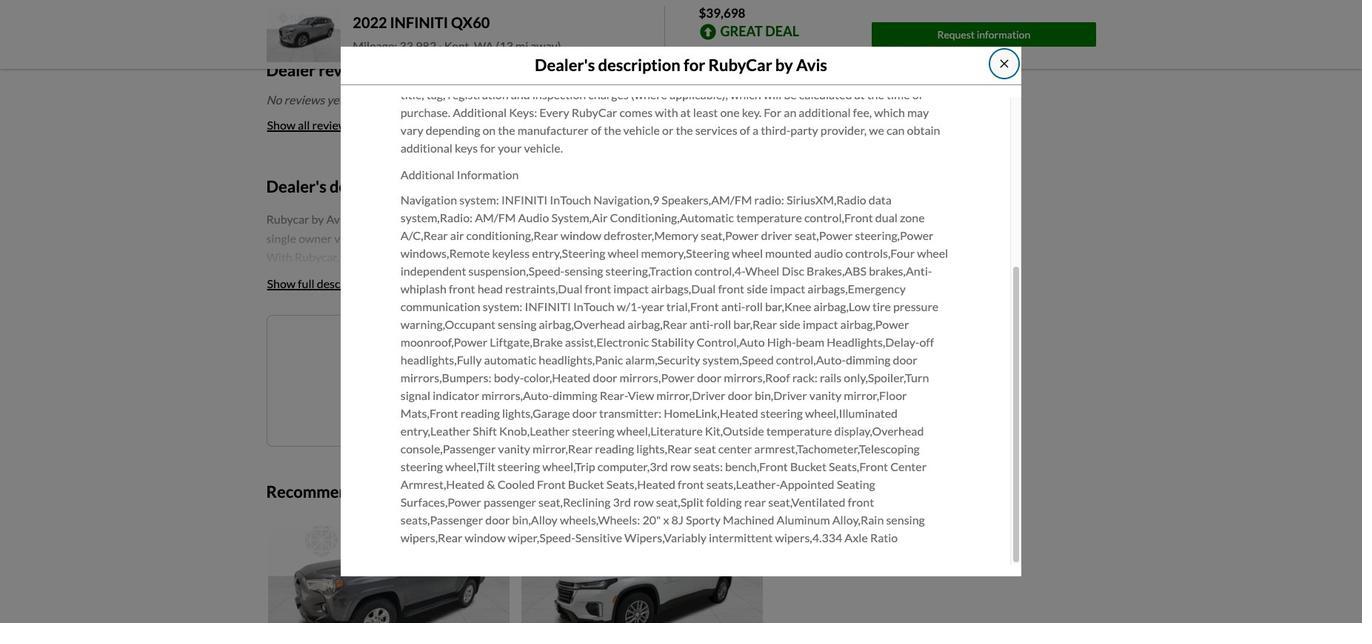 Task type: vqa. For each thing, say whether or not it's contained in the screenshot.
top Show
yes



Task type: describe. For each thing, give the bounding box(es) containing it.
navigation
[[401, 192, 457, 207]]

seat,reclining
[[539, 495, 611, 509]]

wa
[[474, 39, 494, 53]]

door down 'passenger'
[[485, 512, 510, 527]]

sensitive
[[575, 530, 622, 544]]

front up alloy,rain
[[848, 495, 874, 509]]

dealer's for dealer's description
[[266, 176, 327, 196]]

data
[[869, 192, 892, 207]]

audio
[[518, 210, 549, 224]]

whiplash
[[401, 281, 447, 295]]

door up only,spoiler,turn
[[893, 352, 918, 367]]

3 wheel from the left
[[917, 246, 948, 260]]

avis
[[796, 55, 827, 75]]

2022 toyota 4runner image
[[268, 526, 509, 623]]

one
[[593, 341, 613, 355]]

armrest,heated
[[401, 477, 485, 491]]

show all reviews
[[267, 118, 353, 132]]

high-
[[767, 335, 796, 349]]

0 horizontal spatial sensing
[[498, 317, 537, 331]]

cooled
[[498, 477, 535, 491]]

1 vertical spatial window
[[465, 530, 506, 544]]

2 vertical spatial sensing
[[886, 512, 925, 527]]

1 vertical spatial infiniti
[[501, 192, 548, 207]]

axle
[[845, 530, 868, 544]]

mirrors,power
[[620, 370, 695, 384]]

airbag,overhead
[[539, 317, 625, 331]]

dealer
[[266, 60, 316, 80]]

dealer's description for rubycar by avis dialog
[[341, 0, 1022, 576]]

1 horizontal spatial sensing
[[565, 264, 603, 278]]

&
[[487, 477, 495, 491]]

show for dealer's
[[267, 276, 296, 290]]

33,982
[[400, 39, 436, 53]]

ratio
[[870, 530, 898, 544]]

1 vertical spatial additional
[[266, 572, 320, 586]]

aluminum
[[777, 512, 830, 527]]

·
[[439, 39, 442, 53]]

0 horizontal spatial additional information
[[266, 572, 385, 586]]

computer,3rd
[[598, 459, 668, 473]]

conditioning,automatic
[[610, 210, 734, 224]]

great
[[720, 23, 763, 39]]

scroll left image
[[705, 487, 711, 500]]

headlights,delay-
[[827, 335, 920, 349]]

steering down bin,driver
[[761, 406, 803, 420]]

2023 chevrolet traverse image
[[521, 526, 763, 623]]

door up mirror,rear
[[572, 406, 597, 420]]

air
[[450, 228, 464, 242]]

w/1-
[[617, 299, 641, 313]]

keyless
[[492, 246, 530, 260]]

1 vertical spatial bucket
[[568, 477, 604, 491]]

of
[[472, 341, 483, 355]]

front up communication on the left of page
[[449, 281, 475, 295]]

shift
[[473, 424, 497, 438]]

show for dealer
[[267, 118, 296, 132]]

additional information inside dealer's description for rubycar by avis dialog
[[401, 167, 519, 181]]

1 seat,power from the left
[[701, 228, 759, 242]]

1 vertical spatial temperature
[[767, 424, 832, 438]]

seating
[[837, 477, 875, 491]]

front left the scroll left icon
[[678, 477, 704, 491]]

infiniti inside 2022 infiniti qx60 mileage: 33,982 · kent, wa (13 mi away)
[[390, 14, 448, 31]]

center
[[718, 441, 752, 455]]

speakers,am/fm
[[662, 192, 752, 207]]

navigation,9
[[593, 192, 659, 207]]

1 vertical spatial this
[[417, 482, 444, 502]]

0 vertical spatial row
[[670, 459, 691, 473]]

0 vertical spatial reading
[[461, 406, 500, 420]]

like
[[550, 341, 569, 355]]

front up airbag,overhead at the bottom left of page
[[585, 281, 611, 295]]

mirrors,auto-
[[482, 388, 553, 402]]

alloy,rain
[[832, 512, 884, 527]]

1 horizontal spatial anti-
[[721, 299, 746, 313]]

homelink,heated
[[664, 406, 758, 420]]

email me button
[[391, 375, 640, 405]]

0 horizontal spatial row
[[633, 495, 654, 509]]

0 vertical spatial window
[[561, 228, 602, 242]]

body-
[[494, 370, 524, 384]]

3rd
[[613, 495, 631, 509]]

show full description button
[[266, 268, 376, 300]]

suspension,speed-
[[469, 264, 565, 278]]

notify
[[417, 341, 451, 355]]

mirror,driver
[[657, 388, 726, 402]]

recommended
[[266, 482, 375, 502]]

navigation system: infiniti intouch navigation,9 speakers,am/fm radio: siriusxm,radio data system,radio: am/fm audio system,air conditioning,automatic temperature control,front dual zone a/c,rear air conditioning,rear window defroster,memory seat,power driver seat,power steering,power windows,remote keyless entry,steering wheel memory,steering wheel mounted audio controls,four wheel independent suspension,speed-sensing steering,traction control,4-wheel disc brakes,abs brakes,anti- whiplash front head restraints,dual front impact airbags,dual front side impact airbags,emergency communication system: infiniti intouch w/1-year trial,front anti-roll bar,knee airbag,low tire pressure warning,occupant sensing airbag,overhead airbag,rear anti-roll bar,rear side impact airbag,power moonroof,power liftgate,brake assist,electronic stability control,auto high-beam headlights,delay-off headlights,fully automatic headlights,panic alarm,security system,speed control,auto-dimming door mirrors,bumpers: body-color,heated door mirrors,power door mirrors,roof rack: rails only,spoiler,turn signal indicator mirrors,auto-dimming rear-view mirror,driver door bin,driver vanity mirror,floor mats,front reading lights,garage door transmitter: homelink,heated steering wheel,illuminated entry,leather shift knob,leather steering wheel,literature kit,outside temperature display,overhead console,passenger vanity mirror,rear reading lights,rear seat center armrest,tachometer,telescoping steering wheel,tilt steering wheel,trip computer,3rd row seats: bench,front bucket seats,front center armrest,heated & cooled front bucket seats,heated front seats,leather-appointed seating surfaces,power passenger seat,reclining 3rd row seat,split folding rear seat,ventilated front seats,passenger door bin,alloy wheels,wheels: 20" x 8j sporty machined aluminum alloy,rain sensing wipers,rear window wiper,speed-sensitive wipers,variably intermittent wipers,4.334 axle ratio
[[401, 192, 948, 544]]

request information button
[[872, 22, 1096, 46]]

deal
[[765, 23, 799, 39]]

wheels,wheels:
[[560, 512, 640, 527]]

reviews for dealer
[[319, 60, 376, 80]]

2 vertical spatial infiniti
[[525, 299, 571, 313]]

dealer reviews
[[266, 60, 376, 80]]

color,heated
[[524, 370, 591, 384]]

no
[[266, 92, 282, 106]]

mounted
[[765, 246, 812, 260]]

only,spoiler,turn
[[844, 370, 929, 384]]

impact up the beam
[[803, 317, 838, 331]]

seats,front
[[829, 459, 888, 473]]

disc
[[782, 264, 805, 278]]

seats,passenger
[[401, 512, 483, 527]]

control,auto-
[[776, 352, 846, 367]]

$39,698
[[699, 5, 746, 21]]

me for email
[[523, 382, 539, 396]]

warning,occupant
[[401, 317, 496, 331]]

0 vertical spatial dimming
[[846, 352, 891, 367]]

request
[[937, 28, 975, 40]]

youtube icon image
[[464, 6, 481, 18]]

1 vertical spatial reading
[[595, 441, 634, 455]]

lights,garage
[[502, 406, 570, 420]]

listings
[[510, 341, 548, 355]]

door down mirrors,roof
[[728, 388, 753, 402]]

me for notify
[[454, 341, 470, 355]]

intermittent
[[709, 530, 773, 544]]

airbag,rear
[[628, 317, 687, 331]]

0 vertical spatial temperature
[[736, 210, 802, 224]]

rubycar
[[709, 55, 772, 75]]

off
[[920, 335, 934, 349]]

0 vertical spatial system:
[[459, 192, 499, 207]]

impact up the bar,knee
[[770, 281, 805, 295]]

assist,electronic
[[565, 335, 649, 349]]

system,speed
[[703, 352, 774, 367]]

airbag,power
[[840, 317, 909, 331]]

mirrors,roof
[[724, 370, 790, 384]]

0 vertical spatial intouch
[[550, 192, 591, 207]]

0 vertical spatial roll
[[746, 299, 763, 313]]

1 vertical spatial system:
[[483, 299, 523, 313]]

email
[[492, 382, 520, 396]]

2 seat,power from the left
[[795, 228, 853, 242]]

mirrors,bumpers:
[[401, 370, 492, 384]]

center
[[891, 459, 927, 473]]

information inside dealer's description for rubycar by avis dialog
[[457, 167, 519, 181]]

qx60
[[451, 14, 490, 31]]



Task type: locate. For each thing, give the bounding box(es) containing it.
mats,front
[[401, 406, 458, 420]]

1 horizontal spatial bucket
[[790, 459, 827, 473]]

0 vertical spatial this
[[571, 341, 591, 355]]

show all reviews button
[[266, 109, 353, 141]]

dimming down color,heated
[[553, 388, 598, 402]]

seat,power up audio
[[795, 228, 853, 242]]

control,4-
[[695, 264, 745, 278]]

show full description
[[267, 276, 375, 290]]

bench,front
[[725, 459, 788, 473]]

seat,power up control,4-
[[701, 228, 759, 242]]

this up seats,passenger
[[417, 482, 444, 502]]

2022 infiniti qx60 image
[[266, 6, 341, 62]]

window down system,air
[[561, 228, 602, 242]]

8j
[[672, 512, 684, 527]]

wiper,speed-
[[508, 530, 575, 544]]

wheel up "wheel"
[[732, 246, 763, 260]]

me up the lights,garage
[[523, 382, 539, 396]]

1 horizontal spatial seat,power
[[795, 228, 853, 242]]

0 horizontal spatial roll
[[714, 317, 731, 331]]

0 vertical spatial information
[[457, 167, 519, 181]]

bucket up seat,reclining
[[568, 477, 604, 491]]

door up "rear-" on the left
[[593, 370, 617, 384]]

1 show from the top
[[267, 118, 296, 132]]

0 horizontal spatial bucket
[[568, 477, 604, 491]]

alarm,security
[[625, 352, 700, 367]]

1 horizontal spatial window
[[561, 228, 602, 242]]

pressure
[[893, 299, 939, 313]]

0 horizontal spatial dimming
[[553, 388, 598, 402]]

away)
[[531, 39, 561, 53]]

indicator
[[433, 388, 479, 402]]

system: up am/fm
[[459, 192, 499, 207]]

0 vertical spatial anti-
[[721, 299, 746, 313]]

this right like
[[571, 341, 591, 355]]

reviews for no
[[284, 92, 325, 106]]

mirror,floor
[[844, 388, 907, 402]]

show inside show all reviews 'button'
[[267, 118, 296, 132]]

0 vertical spatial additional information
[[401, 167, 519, 181]]

infiniti up 33,982
[[390, 14, 448, 31]]

2 show from the top
[[267, 276, 296, 290]]

1 horizontal spatial row
[[670, 459, 691, 473]]

full
[[298, 276, 315, 290]]

1 vertical spatial intouch
[[573, 299, 615, 313]]

0 vertical spatial bucket
[[790, 459, 827, 473]]

1 horizontal spatial dealer's
[[535, 55, 595, 75]]

1 vertical spatial vanity
[[498, 441, 530, 455]]

0 vertical spatial side
[[747, 281, 768, 295]]

roll up bar,rear
[[746, 299, 763, 313]]

0 vertical spatial vanity
[[809, 388, 842, 402]]

show left all
[[267, 118, 296, 132]]

1 vertical spatial me
[[523, 382, 539, 396]]

dual
[[875, 210, 898, 224]]

folding
[[706, 495, 742, 509]]

no reviews yet.
[[266, 92, 346, 106]]

anti- down trial,front
[[690, 317, 714, 331]]

airbag,low
[[814, 299, 870, 313]]

system:
[[459, 192, 499, 207], [483, 299, 523, 313]]

kent,
[[444, 39, 472, 53]]

1 vertical spatial reviews
[[284, 92, 325, 106]]

0 horizontal spatial wheel
[[608, 246, 639, 260]]

show left full
[[267, 276, 296, 290]]

1 horizontal spatial roll
[[746, 299, 763, 313]]

1 vertical spatial dimming
[[553, 388, 598, 402]]

brakes,abs
[[807, 264, 867, 278]]

seat
[[694, 441, 716, 455]]

additional information
[[401, 167, 519, 181], [266, 572, 385, 586]]

bin,driver
[[755, 388, 807, 402]]

description
[[598, 55, 681, 75], [330, 176, 412, 196], [317, 276, 375, 290]]

show inside show full description button
[[267, 276, 296, 290]]

0 vertical spatial reviews
[[319, 60, 376, 80]]

trial,front
[[667, 299, 719, 313]]

sensing up liftgate,brake
[[498, 317, 537, 331]]

reviews down "yet."
[[312, 118, 353, 132]]

bar,knee
[[765, 299, 811, 313]]

1 horizontal spatial reading
[[595, 441, 634, 455]]

seats:
[[693, 459, 723, 473]]

0 vertical spatial sensing
[[565, 264, 603, 278]]

row down seats,heated
[[633, 495, 654, 509]]

request information
[[937, 28, 1031, 40]]

signal
[[401, 388, 430, 402]]

1 vertical spatial anti-
[[690, 317, 714, 331]]

sensing down entry,steering
[[565, 264, 603, 278]]

rails
[[820, 370, 842, 384]]

description right full
[[317, 276, 375, 290]]

side down the bar,knee
[[780, 317, 801, 331]]

me inside button
[[523, 382, 539, 396]]

0 vertical spatial show
[[267, 118, 296, 132]]

2 horizontal spatial sensing
[[886, 512, 925, 527]]

intouch up airbag,overhead at the bottom left of page
[[573, 299, 615, 313]]

0 vertical spatial dealer's
[[535, 55, 595, 75]]

vanity down knob,leather
[[498, 441, 530, 455]]

system: down head
[[483, 299, 523, 313]]

steering up armrest,heated
[[401, 459, 443, 473]]

wipers,variably
[[625, 530, 707, 544]]

1 vertical spatial description
[[330, 176, 412, 196]]

additional inside dealer's description for rubycar by avis dialog
[[401, 167, 455, 181]]

x
[[663, 512, 669, 527]]

windows,remote
[[401, 246, 490, 260]]

wheel up the "steering,traction"
[[608, 246, 639, 260]]

temperature down bin,driver
[[767, 424, 832, 438]]

yet.
[[327, 92, 346, 106]]

armrest,tachometer,telescoping
[[754, 441, 920, 455]]

2 vertical spatial description
[[317, 276, 375, 290]]

bin,alloy
[[512, 512, 558, 527]]

1 horizontal spatial me
[[523, 382, 539, 396]]

seat,split
[[656, 495, 704, 509]]

reading up computer,3rd
[[595, 441, 634, 455]]

impact
[[614, 281, 649, 295], [770, 281, 805, 295], [803, 317, 838, 331]]

moonroof,power
[[401, 335, 487, 349]]

controls,four
[[845, 246, 915, 260]]

below
[[738, 45, 771, 59]]

0 vertical spatial description
[[598, 55, 681, 75]]

new
[[485, 341, 508, 355]]

me left the of
[[454, 341, 470, 355]]

bar,rear
[[734, 317, 777, 331]]

1 vertical spatial dealer's
[[266, 176, 327, 196]]

appointed
[[780, 477, 835, 491]]

scroll right image
[[749, 487, 755, 500]]

description for dealer's description for rubycar by avis
[[598, 55, 681, 75]]

0 vertical spatial infiniti
[[390, 14, 448, 31]]

1 vertical spatial sensing
[[498, 317, 537, 331]]

dealer's for dealer's description for rubycar by avis
[[535, 55, 595, 75]]

2 horizontal spatial wheel
[[917, 246, 948, 260]]

infiniti up audio
[[501, 192, 548, 207]]

1 vertical spatial side
[[780, 317, 801, 331]]

1 horizontal spatial side
[[780, 317, 801, 331]]

head
[[478, 281, 503, 295]]

sensing up ratio
[[886, 512, 925, 527]]

2 vertical spatial reviews
[[312, 118, 353, 132]]

wheel
[[745, 264, 780, 278]]

0 horizontal spatial window
[[465, 530, 506, 544]]

1 horizontal spatial dimming
[[846, 352, 891, 367]]

dimming down the headlights,delay-
[[846, 352, 891, 367]]

audio
[[814, 246, 843, 260]]

description for dealer's description
[[330, 176, 412, 196]]

dealer's description
[[266, 176, 412, 196]]

roll
[[746, 299, 763, 313], [714, 317, 731, 331]]

row down lights,rear
[[670, 459, 691, 473]]

seats,heated
[[607, 477, 676, 491]]

0 horizontal spatial anti-
[[690, 317, 714, 331]]

seat,ventilated
[[768, 495, 846, 509]]

steering,power
[[855, 228, 934, 242]]

1 vertical spatial information
[[323, 572, 385, 586]]

infiniti down restraints,dual
[[525, 299, 571, 313]]

1 vertical spatial show
[[267, 276, 296, 290]]

driver
[[761, 228, 793, 242]]

wheel
[[608, 246, 639, 260], [732, 246, 763, 260], [917, 246, 948, 260]]

reviews inside 'button'
[[312, 118, 353, 132]]

(13
[[496, 39, 513, 53]]

display,overhead
[[835, 424, 924, 438]]

intouch up system,air
[[550, 192, 591, 207]]

steering up cooled
[[498, 459, 540, 473]]

reviews up "yet."
[[319, 60, 376, 80]]

rack:
[[792, 370, 818, 384]]

0 horizontal spatial side
[[747, 281, 768, 295]]

steering,traction
[[606, 264, 692, 278]]

entry,steering
[[532, 246, 606, 260]]

0 horizontal spatial me
[[454, 341, 470, 355]]

window
[[561, 228, 602, 242], [465, 530, 506, 544]]

close modal dealer's description for rubycar by avis image
[[999, 58, 1011, 70]]

wheel,illuminated
[[805, 406, 898, 420]]

0 horizontal spatial seat,power
[[701, 228, 759, 242]]

2 wheel from the left
[[732, 246, 763, 260]]

wheel up brakes,anti-
[[917, 246, 948, 260]]

anti- up bar,rear
[[721, 299, 746, 313]]

window down 'passenger'
[[465, 530, 506, 544]]

door up mirror,driver
[[697, 370, 722, 384]]

this
[[571, 341, 591, 355], [417, 482, 444, 502]]

airbags,emergency
[[808, 281, 906, 295]]

0 horizontal spatial information
[[323, 572, 385, 586]]

reviews
[[319, 60, 376, 80], [284, 92, 325, 106], [312, 118, 353, 132]]

0 horizontal spatial this
[[417, 482, 444, 502]]

side down "wheel"
[[747, 281, 768, 295]]

0 horizontal spatial reading
[[461, 406, 500, 420]]

description inside button
[[317, 276, 375, 290]]

1 horizontal spatial additional information
[[401, 167, 519, 181]]

steering
[[761, 406, 803, 420], [572, 424, 615, 438], [401, 459, 443, 473], [498, 459, 540, 473]]

door
[[893, 352, 918, 367], [593, 370, 617, 384], [697, 370, 722, 384], [728, 388, 753, 402], [572, 406, 597, 420], [485, 512, 510, 527]]

0 horizontal spatial vanity
[[498, 441, 530, 455]]

bucket up appointed
[[790, 459, 827, 473]]

0 horizontal spatial dealer's
[[266, 176, 327, 196]]

impact up w/1-
[[614, 281, 649, 295]]

2022 infiniti qx60 mileage: 33,982 · kent, wa (13 mi away)
[[353, 14, 561, 53]]

0 vertical spatial me
[[454, 341, 470, 355]]

memory,steering
[[641, 246, 730, 260]]

dealer's down away) at the left of the page
[[535, 55, 595, 75]]

conditioning,rear
[[466, 228, 558, 242]]

automatic
[[484, 352, 537, 367]]

1 horizontal spatial information
[[457, 167, 519, 181]]

1 horizontal spatial wheel
[[732, 246, 763, 260]]

system,air
[[551, 210, 608, 224]]

1 horizontal spatial vanity
[[809, 388, 842, 402]]

1 horizontal spatial this
[[571, 341, 591, 355]]

row
[[670, 459, 691, 473], [633, 495, 654, 509]]

1 horizontal spatial additional
[[401, 167, 455, 181]]

0 horizontal spatial additional
[[266, 572, 320, 586]]

dealer
[[447, 482, 494, 502]]

temperature down radio:
[[736, 210, 802, 224]]

beam
[[796, 335, 825, 349]]

zone
[[900, 210, 925, 224]]

roll up control,auto
[[714, 317, 731, 331]]

lights,rear
[[637, 441, 692, 455]]

dealer's inside dialog
[[535, 55, 595, 75]]

steering up mirror,rear
[[572, 424, 615, 438]]

wheel,literature
[[617, 424, 703, 438]]

description left for
[[598, 55, 681, 75]]

1 vertical spatial roll
[[714, 317, 731, 331]]

dealer's down all
[[266, 176, 327, 196]]

headlights,panic
[[539, 352, 623, 367]]

siriusxm,radio
[[787, 192, 866, 207]]

description inside dialog
[[598, 55, 681, 75]]

1 vertical spatial row
[[633, 495, 654, 509]]

description up a/c,rear
[[330, 176, 412, 196]]

vanity down rails
[[809, 388, 842, 402]]

0 vertical spatial additional
[[401, 167, 455, 181]]

front down control,4-
[[718, 281, 745, 295]]

knob,leather
[[499, 424, 570, 438]]

liftgate,brake
[[490, 335, 563, 349]]

reading up shift
[[461, 406, 500, 420]]

1 wheel from the left
[[608, 246, 639, 260]]

reviews up all
[[284, 92, 325, 106]]

1 vertical spatial additional information
[[266, 572, 385, 586]]



